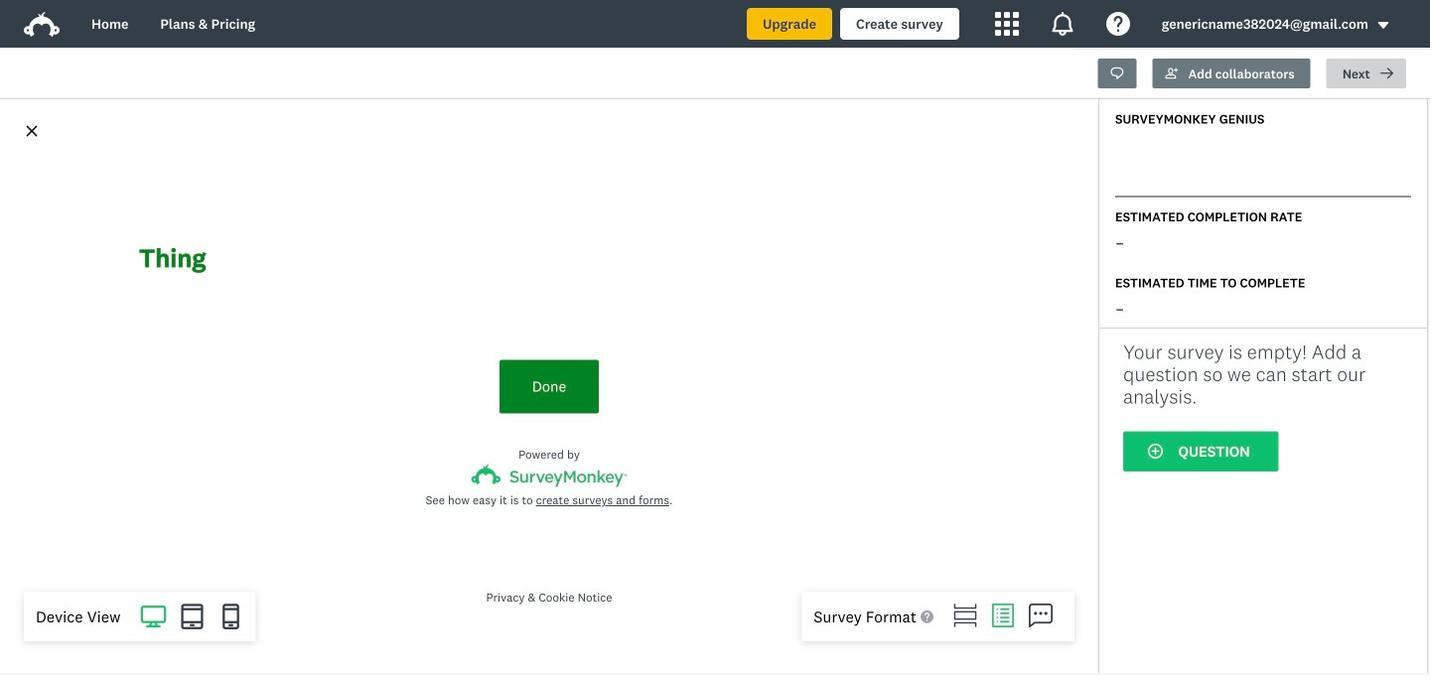 Task type: vqa. For each thing, say whether or not it's contained in the screenshot.
'X' 'image'
no



Task type: describe. For each thing, give the bounding box(es) containing it.
1 products icon image from the left
[[995, 12, 1019, 36]]

switch to one question at a time image
[[954, 604, 977, 628]]

surveymonkey logo image
[[24, 12, 60, 37]]

2 products icon image from the left
[[1051, 12, 1075, 36]]



Task type: locate. For each thing, give the bounding box(es) containing it.
help icon image
[[1106, 12, 1130, 36]]

1 horizontal spatial products icon image
[[1051, 12, 1075, 36]]

dropdown arrow image
[[1377, 18, 1391, 32]]

switch to classic image
[[991, 604, 1015, 628]]

products icon image
[[995, 12, 1019, 36], [1051, 12, 1075, 36]]

switch to conversation image
[[1029, 604, 1053, 628]]

0 horizontal spatial products icon image
[[995, 12, 1019, 36]]



